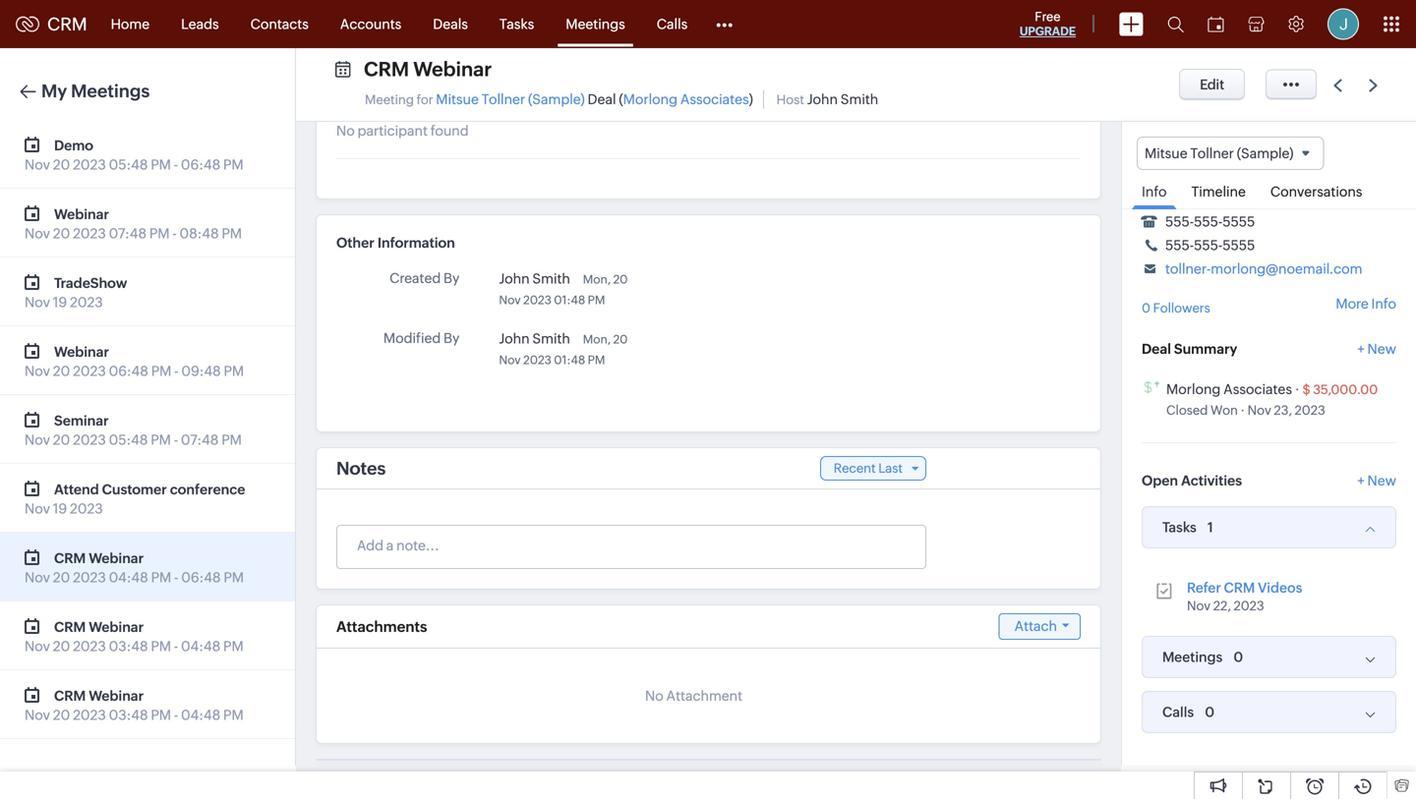 Task type: locate. For each thing, give the bounding box(es) containing it.
1 vertical spatial +
[[1357, 473, 1365, 489]]

webinar
[[413, 58, 492, 81], [54, 207, 109, 222], [54, 344, 109, 360], [89, 551, 144, 566], [89, 620, 144, 635], [89, 688, 144, 704]]

1 vertical spatial 05:48
[[109, 432, 148, 448]]

conversations
[[1270, 184, 1362, 200]]

05:48 up webinar nov 20 2023 07:48 pm - 08:48 pm
[[109, 157, 148, 173]]

1 vertical spatial deal
[[1142, 341, 1171, 357]]

tollner-
[[1165, 261, 1211, 277]]

new down more info link
[[1367, 341, 1396, 357]]

pm
[[151, 157, 171, 173], [223, 157, 244, 173], [149, 226, 170, 241], [222, 226, 242, 241], [588, 294, 605, 307], [588, 354, 605, 367], [151, 363, 171, 379], [224, 363, 244, 379], [151, 432, 171, 448], [221, 432, 242, 448], [151, 570, 171, 586], [224, 570, 244, 586], [151, 639, 171, 654], [223, 639, 244, 654], [151, 708, 171, 723], [223, 708, 244, 723]]

2 vertical spatial john
[[499, 331, 530, 347]]

23,
[[1274, 403, 1292, 418]]

info right more
[[1371, 296, 1396, 312]]

next record image
[[1369, 79, 1382, 92]]

20 inside seminar nov 20 2023 05:48 pm - 07:48 pm
[[53, 432, 70, 448]]

555-555-5555 up tollner- in the right of the page
[[1165, 238, 1255, 253]]

videos
[[1258, 580, 1302, 596]]

1 horizontal spatial (sample)
[[1237, 146, 1294, 161]]

attend
[[54, 482, 99, 498]]

create menu element
[[1107, 0, 1155, 48]]

morlong associates link up won on the right of the page
[[1166, 382, 1292, 397]]

19
[[53, 295, 67, 310], [53, 501, 67, 517]]

associates inside morlong associates · $ 35,000.00 closed won · nov 23, 2023
[[1223, 382, 1292, 397]]

1 vertical spatial no
[[645, 688, 663, 704]]

1 03:48 from the top
[[109, 639, 148, 654]]

1 vertical spatial tollner
[[1190, 146, 1234, 161]]

0 vertical spatial 06:48
[[181, 157, 220, 173]]

05:48 inside demo nov 20 2023 05:48 pm - 06:48 pm
[[109, 157, 148, 173]]

35,000.00
[[1313, 383, 1378, 397]]

associates left host on the top right of page
[[680, 91, 749, 107]]

+ new down more info link
[[1357, 341, 1396, 357]]

0 horizontal spatial 0
[[1142, 301, 1151, 316]]

participant
[[358, 123, 428, 139]]

0 vertical spatial calls
[[657, 16, 688, 32]]

1 horizontal spatial calls
[[1162, 705, 1194, 721]]

1 vertical spatial 19
[[53, 501, 67, 517]]

2 vertical spatial 0
[[1205, 705, 1215, 721]]

06:48 inside webinar nov 20 2023 06:48 pm - 09:48 pm
[[109, 363, 148, 379]]

crm webinar nov 20 2023 03:48 pm - 04:48 pm
[[25, 620, 244, 654], [25, 688, 244, 723]]

2 + new from the top
[[1357, 473, 1396, 489]]

2 horizontal spatial 0
[[1234, 650, 1243, 665]]

1 mon, 20 nov 2023 01:48 pm from the top
[[499, 273, 628, 307]]

01:48 for created by
[[554, 294, 585, 307]]

1 vertical spatial mitsue
[[1145, 146, 1188, 161]]

0 horizontal spatial ·
[[1241, 403, 1245, 418]]

john smith for modified by
[[499, 331, 570, 347]]

calls
[[657, 16, 688, 32], [1162, 705, 1194, 721]]

2 vertical spatial 06:48
[[181, 570, 221, 586]]

2 vertical spatial smith
[[532, 331, 570, 347]]

morlong down the calls 'link'
[[623, 91, 678, 107]]

1 vertical spatial meetings
[[71, 81, 150, 101]]

0 vertical spatial 19
[[53, 295, 67, 310]]

by for created by
[[444, 270, 460, 286]]

mon, 20 nov 2023 01:48 pm for modified by
[[499, 333, 628, 367]]

1 + from the top
[[1357, 341, 1365, 357]]

1 horizontal spatial meetings
[[566, 16, 625, 32]]

0 horizontal spatial morlong associates link
[[623, 91, 749, 107]]

20 inside demo nov 20 2023 05:48 pm - 06:48 pm
[[53, 157, 70, 173]]

19 down tradeshow
[[53, 295, 67, 310]]

info left the timeline
[[1142, 184, 1167, 200]]

(sample) inside field
[[1237, 146, 1294, 161]]

1 horizontal spatial info
[[1371, 296, 1396, 312]]

06:48 inside crm webinar nov 20 2023 04:48 pm - 06:48 pm
[[181, 570, 221, 586]]

2023
[[73, 157, 106, 173], [73, 226, 106, 241], [523, 294, 552, 307], [70, 295, 103, 310], [523, 354, 552, 367], [73, 363, 106, 379], [1295, 403, 1325, 418], [73, 432, 106, 448], [70, 501, 103, 517], [73, 570, 106, 586], [1234, 599, 1264, 614], [73, 639, 106, 654], [73, 708, 106, 723]]

morlong associates link
[[623, 91, 749, 107], [1166, 382, 1292, 397]]

1 vertical spatial 01:48
[[554, 354, 585, 367]]

1 5555 from the top
[[1223, 214, 1255, 230]]

(
[[619, 91, 623, 107]]

tradeshow
[[54, 275, 127, 291]]

Add a note... field
[[337, 536, 924, 556]]

5555 up tollner-morlong@noemail.com link at right
[[1223, 238, 1255, 253]]

leads link
[[165, 0, 235, 48]]

1 horizontal spatial morlong
[[1166, 382, 1221, 397]]

2 by from the top
[[444, 330, 460, 346]]

mon, 20 nov 2023 01:48 pm
[[499, 273, 628, 307], [499, 333, 628, 367]]

1 horizontal spatial 0
[[1205, 705, 1215, 721]]

0 for meetings
[[1234, 650, 1243, 665]]

0 vertical spatial mon,
[[583, 273, 611, 286]]

+ new down 35,000.00
[[1357, 473, 1396, 489]]

0 vertical spatial +
[[1357, 341, 1365, 357]]

deal
[[588, 91, 616, 107], [1142, 341, 1171, 357]]

0 vertical spatial mon, 20 nov 2023 01:48 pm
[[499, 273, 628, 307]]

meeting for mitsue tollner (sample) deal ( morlong associates )
[[365, 91, 753, 107]]

· left $
[[1295, 382, 1300, 397]]

1 horizontal spatial deal
[[1142, 341, 1171, 357]]

john right the modified by
[[499, 331, 530, 347]]

by right "created"
[[444, 270, 460, 286]]

0 vertical spatial 03:48
[[109, 639, 148, 654]]

1 vertical spatial calls
[[1162, 705, 1194, 721]]

deal down 0 followers
[[1142, 341, 1171, 357]]

0 vertical spatial new
[[1367, 341, 1396, 357]]

1 horizontal spatial mitsue
[[1145, 146, 1188, 161]]

1 vertical spatial mon,
[[583, 333, 611, 346]]

1 vertical spatial morlong
[[1166, 382, 1221, 397]]

nov inside seminar nov 20 2023 05:48 pm - 07:48 pm
[[25, 432, 50, 448]]

mon, 20 nov 2023 01:48 pm for created by
[[499, 273, 628, 307]]

modified by
[[383, 330, 460, 346]]

1 horizontal spatial tollner
[[1190, 146, 1234, 161]]

meetings right my
[[71, 81, 150, 101]]

1 vertical spatial 555-555-5555
[[1165, 238, 1255, 253]]

1 vertical spatial associates
[[1223, 382, 1292, 397]]

19 inside tradeshow nov 19 2023
[[53, 295, 67, 310]]

2 mon, from the top
[[583, 333, 611, 346]]

1 vertical spatial john smith
[[499, 331, 570, 347]]

tasks left 1
[[1162, 520, 1197, 536]]

profile image
[[1328, 8, 1359, 40]]

nov inside webinar nov 20 2023 06:48 pm - 09:48 pm
[[25, 363, 50, 379]]

06:48 up 08:48 on the top of the page
[[181, 157, 220, 173]]

mon, for created by
[[583, 273, 611, 286]]

08:48
[[179, 226, 219, 241]]

0 horizontal spatial meetings
[[71, 81, 150, 101]]

05:48 inside seminar nov 20 2023 05:48 pm - 07:48 pm
[[109, 432, 148, 448]]

None button
[[1179, 69, 1245, 100]]

2023 inside morlong associates · $ 35,000.00 closed won · nov 23, 2023
[[1295, 403, 1325, 418]]

1 vertical spatial 04:48
[[181, 639, 221, 654]]

john right host on the top right of page
[[807, 91, 838, 107]]

1 01:48 from the top
[[554, 294, 585, 307]]

smith
[[841, 91, 878, 107], [532, 271, 570, 287], [532, 331, 570, 347]]

no
[[336, 123, 355, 139], [645, 688, 663, 704]]

tasks
[[499, 16, 534, 32], [1162, 520, 1197, 536]]

2 555-555-5555 from the top
[[1165, 238, 1255, 253]]

meetings down 22,
[[1162, 650, 1223, 665]]

1 vertical spatial smith
[[532, 271, 570, 287]]

seminar
[[54, 413, 109, 429]]

· right won on the right of the page
[[1241, 403, 1245, 418]]

0 vertical spatial tollner
[[482, 91, 525, 107]]

nov inside crm webinar nov 20 2023 04:48 pm - 06:48 pm
[[25, 570, 50, 586]]

1 vertical spatial 5555
[[1223, 238, 1255, 253]]

1 john smith from the top
[[499, 271, 570, 287]]

Mitsue Tollner (Sample) field
[[1137, 137, 1324, 170]]

1 vertical spatial 03:48
[[109, 708, 148, 723]]

found
[[431, 123, 469, 139]]

2 crm webinar nov 20 2023 03:48 pm - 04:48 pm from the top
[[25, 688, 244, 723]]

profile element
[[1316, 0, 1371, 48]]

1 19 from the top
[[53, 295, 67, 310]]

2 01:48 from the top
[[554, 354, 585, 367]]

john right created by
[[499, 271, 530, 287]]

07:48 up tradeshow
[[109, 226, 147, 241]]

contacts link
[[235, 0, 324, 48]]

0 vertical spatial john
[[807, 91, 838, 107]]

0 vertical spatial 07:48
[[109, 226, 147, 241]]

1 vertical spatial mon, 20 nov 2023 01:48 pm
[[499, 333, 628, 367]]

meetings link
[[550, 0, 641, 48]]

20
[[53, 157, 70, 173], [53, 226, 70, 241], [613, 273, 628, 286], [613, 333, 628, 346], [53, 363, 70, 379], [53, 432, 70, 448], [53, 570, 70, 586], [53, 639, 70, 654], [53, 708, 70, 723]]

1 05:48 from the top
[[109, 157, 148, 173]]

(sample) left (
[[528, 91, 585, 107]]

2 mon, 20 nov 2023 01:48 pm from the top
[[499, 333, 628, 367]]

0 vertical spatial + new
[[1357, 341, 1396, 357]]

no left participant
[[336, 123, 355, 139]]

morlong up closed
[[1166, 382, 1221, 397]]

1 horizontal spatial no
[[645, 688, 663, 704]]

20 inside webinar nov 20 2023 06:48 pm - 09:48 pm
[[53, 363, 70, 379]]

home
[[111, 16, 150, 32]]

0 vertical spatial crm webinar nov 20 2023 03:48 pm - 04:48 pm
[[25, 620, 244, 654]]

1 by from the top
[[444, 270, 460, 286]]

01:48
[[554, 294, 585, 307], [554, 354, 585, 367]]

0 vertical spatial smith
[[841, 91, 878, 107]]

+ down 35,000.00
[[1357, 473, 1365, 489]]

tollner down tasks link
[[482, 91, 525, 107]]

info
[[1142, 184, 1167, 200], [1371, 296, 1396, 312]]

mitsue up info link
[[1145, 146, 1188, 161]]

1 vertical spatial john
[[499, 271, 530, 287]]

morlong associates link down the calls 'link'
[[623, 91, 749, 107]]

06:48 up seminar nov 20 2023 05:48 pm - 07:48 pm
[[109, 363, 148, 379]]

0 horizontal spatial associates
[[680, 91, 749, 107]]

mitsue up found
[[436, 91, 479, 107]]

04:48
[[109, 570, 148, 586], [181, 639, 221, 654], [181, 708, 221, 723]]

nov
[[25, 157, 50, 173], [25, 226, 50, 241], [499, 294, 521, 307], [25, 295, 50, 310], [499, 354, 521, 367], [25, 363, 50, 379], [1248, 403, 1271, 418], [25, 432, 50, 448], [25, 501, 50, 517], [25, 570, 50, 586], [1187, 599, 1211, 614], [25, 639, 50, 654], [25, 708, 50, 723]]

john smith
[[499, 271, 570, 287], [499, 331, 570, 347]]

0 vertical spatial 04:48
[[109, 570, 148, 586]]

crm
[[47, 14, 87, 34], [364, 58, 409, 81], [54, 551, 86, 566], [1224, 580, 1255, 596], [54, 620, 86, 635], [54, 688, 86, 704]]

0 vertical spatial deal
[[588, 91, 616, 107]]

555-555-5555 down the timeline
[[1165, 214, 1255, 230]]

2 john smith from the top
[[499, 331, 570, 347]]

nov inside attend customer conference nov 19 2023
[[25, 501, 50, 517]]

0
[[1142, 301, 1151, 316], [1234, 650, 1243, 665], [1205, 705, 1215, 721]]

05:48 for demo
[[109, 157, 148, 173]]

07:48 inside seminar nov 20 2023 05:48 pm - 07:48 pm
[[181, 432, 219, 448]]

2 19 from the top
[[53, 501, 67, 517]]

webinar nov 20 2023 07:48 pm - 08:48 pm
[[25, 207, 242, 241]]

1 + new from the top
[[1357, 341, 1396, 357]]

1
[[1207, 520, 1213, 536]]

-
[[174, 157, 178, 173], [172, 226, 177, 241], [174, 363, 179, 379], [174, 432, 178, 448], [174, 570, 178, 586], [174, 639, 178, 654], [174, 708, 178, 723]]

last
[[878, 461, 903, 476]]

- inside webinar nov 20 2023 07:48 pm - 08:48 pm
[[172, 226, 177, 241]]

2023 inside attend customer conference nov 19 2023
[[70, 501, 103, 517]]

1 vertical spatial + new
[[1357, 473, 1396, 489]]

more info
[[1336, 296, 1396, 312]]

nov inside morlong associates · $ 35,000.00 closed won · nov 23, 2023
[[1248, 403, 1271, 418]]

webinar inside crm webinar nov 20 2023 04:48 pm - 06:48 pm
[[89, 551, 144, 566]]

tollner
[[482, 91, 525, 107], [1190, 146, 1234, 161]]

0 vertical spatial ·
[[1295, 382, 1300, 397]]

03:48
[[109, 639, 148, 654], [109, 708, 148, 723]]

morlong
[[623, 91, 678, 107], [1166, 382, 1221, 397]]

1 vertical spatial (sample)
[[1237, 146, 1294, 161]]

0 vertical spatial by
[[444, 270, 460, 286]]

$
[[1302, 383, 1310, 397]]

0 vertical spatial morlong associates link
[[623, 91, 749, 107]]

- inside webinar nov 20 2023 06:48 pm - 09:48 pm
[[174, 363, 179, 379]]

1 horizontal spatial tasks
[[1162, 520, 1197, 536]]

0 vertical spatial (sample)
[[528, 91, 585, 107]]

1 horizontal spatial morlong associates link
[[1166, 382, 1292, 397]]

1 horizontal spatial 07:48
[[181, 432, 219, 448]]

0 vertical spatial 0
[[1142, 301, 1151, 316]]

open activities
[[1142, 473, 1242, 489]]

0 vertical spatial tasks
[[499, 16, 534, 32]]

crm inside refer crm videos nov 22, 2023
[[1224, 580, 1255, 596]]

19 down "attend" at the bottom left of page
[[53, 501, 67, 517]]

1 vertical spatial 0
[[1234, 650, 1243, 665]]

0 vertical spatial john smith
[[499, 271, 570, 287]]

20 inside webinar nov 20 2023 07:48 pm - 08:48 pm
[[53, 226, 70, 241]]

555-555-5555
[[1165, 214, 1255, 230], [1165, 238, 1255, 253]]

new down 35,000.00
[[1367, 473, 1396, 489]]

meetings
[[566, 16, 625, 32], [71, 81, 150, 101], [1162, 650, 1223, 665]]

(sample)
[[528, 91, 585, 107], [1237, 146, 1294, 161]]

1 vertical spatial 06:48
[[109, 363, 148, 379]]

5555 down the timeline
[[1223, 214, 1255, 230]]

0 vertical spatial meetings
[[566, 16, 625, 32]]

1 new from the top
[[1367, 341, 1396, 357]]

0 vertical spatial 555-555-5555
[[1165, 214, 1255, 230]]

create menu image
[[1119, 12, 1144, 36]]

2 05:48 from the top
[[109, 432, 148, 448]]

0 vertical spatial info
[[1142, 184, 1167, 200]]

tasks right deals
[[499, 16, 534, 32]]

associates
[[680, 91, 749, 107], [1223, 382, 1292, 397]]

mitsue
[[436, 91, 479, 107], [1145, 146, 1188, 161]]

1 horizontal spatial associates
[[1223, 382, 1292, 397]]

info link
[[1132, 170, 1177, 210]]

0 vertical spatial morlong
[[623, 91, 678, 107]]

john for modified by
[[499, 331, 530, 347]]

0 horizontal spatial calls
[[657, 16, 688, 32]]

Other Modules field
[[703, 8, 746, 40]]

1 vertical spatial crm webinar nov 20 2023 03:48 pm - 04:48 pm
[[25, 688, 244, 723]]

1 mon, from the top
[[583, 273, 611, 286]]

nov inside tradeshow nov 19 2023
[[25, 295, 50, 310]]

1 vertical spatial tasks
[[1162, 520, 1197, 536]]

07:48
[[109, 226, 147, 241], [181, 432, 219, 448]]

1 vertical spatial new
[[1367, 473, 1396, 489]]

2 vertical spatial meetings
[[1162, 650, 1223, 665]]

- inside crm webinar nov 20 2023 04:48 pm - 06:48 pm
[[174, 570, 178, 586]]

0 vertical spatial no
[[336, 123, 355, 139]]

06:48
[[181, 157, 220, 173], [109, 363, 148, 379], [181, 570, 221, 586]]

+ up 35,000.00
[[1357, 341, 1365, 357]]

0 horizontal spatial no
[[336, 123, 355, 139]]

crm inside crm webinar nov 20 2023 04:48 pm - 06:48 pm
[[54, 551, 86, 566]]

john for created by
[[499, 271, 530, 287]]

06:48 down conference
[[181, 570, 221, 586]]

- inside demo nov 20 2023 05:48 pm - 06:48 pm
[[174, 157, 178, 173]]

mitsue tollner (sample) link
[[436, 91, 585, 107]]

deal left (
[[588, 91, 616, 107]]

0 horizontal spatial mitsue
[[436, 91, 479, 107]]

john smith for created by
[[499, 271, 570, 287]]

deal summary
[[1142, 341, 1237, 357]]

no left attachment
[[645, 688, 663, 704]]

associates up 23,
[[1223, 382, 1292, 397]]

0 vertical spatial 5555
[[1223, 214, 1255, 230]]

5555
[[1223, 214, 1255, 230], [1223, 238, 1255, 253]]

by right modified
[[444, 330, 460, 346]]

(sample) up timeline link
[[1237, 146, 1294, 161]]

tollner up timeline link
[[1190, 146, 1234, 161]]

2023 inside crm webinar nov 20 2023 04:48 pm - 06:48 pm
[[73, 570, 106, 586]]

2 + from the top
[[1357, 473, 1365, 489]]

1 vertical spatial ·
[[1241, 403, 1245, 418]]

1 vertical spatial by
[[444, 330, 460, 346]]

meetings left the calls 'link'
[[566, 16, 625, 32]]

1 crm webinar nov 20 2023 03:48 pm - 04:48 pm from the top
[[25, 620, 244, 654]]

05:48 up customer
[[109, 432, 148, 448]]

refer
[[1187, 580, 1221, 596]]

0 horizontal spatial 07:48
[[109, 226, 147, 241]]

07:48 up conference
[[181, 432, 219, 448]]

1 vertical spatial 07:48
[[181, 432, 219, 448]]

information
[[377, 235, 455, 251]]



Task type: vqa. For each thing, say whether or not it's contained in the screenshot.


Task type: describe. For each thing, give the bounding box(es) containing it.
host john smith
[[777, 91, 878, 107]]

created by
[[389, 270, 460, 286]]

2 03:48 from the top
[[109, 708, 148, 723]]

conference
[[170, 482, 245, 498]]

other
[[336, 235, 374, 251]]

09:48
[[181, 363, 221, 379]]

more
[[1336, 296, 1369, 312]]

recent
[[834, 461, 876, 476]]

previous record image
[[1334, 79, 1342, 92]]

mon, for modified by
[[583, 333, 611, 346]]

1 vertical spatial morlong associates link
[[1166, 382, 1292, 397]]

0 horizontal spatial info
[[1142, 184, 1167, 200]]

tollner-morlong@noemail.com
[[1165, 261, 1362, 277]]

+ new link
[[1357, 341, 1396, 367]]

refer crm videos link
[[1187, 580, 1302, 596]]

webinar inside webinar nov 20 2023 06:48 pm - 09:48 pm
[[54, 344, 109, 360]]

search element
[[1155, 0, 1196, 48]]

webinar nov 20 2023 06:48 pm - 09:48 pm
[[25, 344, 244, 379]]

2023 inside refer crm videos nov 22, 2023
[[1234, 599, 1264, 614]]

crm link
[[16, 14, 87, 34]]

2 horizontal spatial meetings
[[1162, 650, 1223, 665]]

no for no participant found
[[336, 123, 355, 139]]

timeline link
[[1181, 170, 1256, 209]]

followers
[[1153, 301, 1210, 316]]

attach
[[1014, 619, 1057, 634]]

my
[[41, 81, 67, 101]]

attachment
[[666, 688, 743, 704]]

conversations link
[[1261, 170, 1372, 209]]

1 vertical spatial info
[[1371, 296, 1396, 312]]

07:48 inside webinar nov 20 2023 07:48 pm - 08:48 pm
[[109, 226, 147, 241]]

nov inside webinar nov 20 2023 07:48 pm - 08:48 pm
[[25, 226, 50, 241]]

timeline
[[1191, 184, 1246, 200]]

morlong@noemail.com
[[1211, 261, 1362, 277]]

more info link
[[1336, 296, 1396, 312]]

deals link
[[417, 0, 484, 48]]

)
[[749, 91, 753, 107]]

0 vertical spatial mitsue
[[436, 91, 479, 107]]

crm webinar nov 20 2023 04:48 pm - 06:48 pm
[[25, 551, 244, 586]]

demo
[[54, 138, 93, 153]]

- inside seminar nov 20 2023 05:48 pm - 07:48 pm
[[174, 432, 178, 448]]

no participant found
[[336, 123, 469, 139]]

06:48 inside demo nov 20 2023 05:48 pm - 06:48 pm
[[181, 157, 220, 173]]

0 followers
[[1142, 301, 1210, 316]]

created
[[389, 270, 441, 286]]

closed
[[1166, 403, 1208, 418]]

webinar inside webinar nov 20 2023 07:48 pm - 08:48 pm
[[54, 207, 109, 222]]

demo nov 20 2023 05:48 pm - 06:48 pm
[[25, 138, 244, 173]]

22,
[[1213, 599, 1231, 614]]

2 vertical spatial 04:48
[[181, 708, 221, 723]]

0 for calls
[[1205, 705, 1215, 721]]

accounts
[[340, 16, 402, 32]]

home link
[[95, 0, 165, 48]]

free
[[1035, 9, 1061, 24]]

morlong associates · $ 35,000.00 closed won · nov 23, 2023
[[1166, 382, 1378, 418]]

free upgrade
[[1020, 9, 1076, 38]]

tollner-morlong@noemail.com link
[[1165, 261, 1362, 277]]

for
[[417, 92, 433, 107]]

customer
[[102, 482, 167, 498]]

accounts link
[[324, 0, 417, 48]]

2023 inside webinar nov 20 2023 06:48 pm - 09:48 pm
[[73, 363, 106, 379]]

nov inside demo nov 20 2023 05:48 pm - 06:48 pm
[[25, 157, 50, 173]]

0 horizontal spatial tasks
[[499, 16, 534, 32]]

host
[[777, 92, 804, 107]]

0 horizontal spatial deal
[[588, 91, 616, 107]]

crm webinar
[[364, 58, 492, 81]]

0 horizontal spatial tollner
[[482, 91, 525, 107]]

upgrade
[[1020, 25, 1076, 38]]

deals
[[433, 16, 468, 32]]

calendar image
[[1208, 16, 1224, 32]]

won
[[1211, 403, 1238, 418]]

2 5555 from the top
[[1223, 238, 1255, 253]]

2023 inside seminar nov 20 2023 05:48 pm - 07:48 pm
[[73, 432, 106, 448]]

no for no attachment
[[645, 688, 663, 704]]

20 inside crm webinar nov 20 2023 04:48 pm - 06:48 pm
[[53, 570, 70, 586]]

notes
[[336, 459, 386, 479]]

morlong inside morlong associates · $ 35,000.00 closed won · nov 23, 2023
[[1166, 382, 1221, 397]]

open
[[1142, 473, 1178, 489]]

refer crm videos nov 22, 2023
[[1187, 580, 1302, 614]]

nov inside refer crm videos nov 22, 2023
[[1187, 599, 1211, 614]]

my meetings
[[41, 81, 150, 101]]

2023 inside webinar nov 20 2023 07:48 pm - 08:48 pm
[[73, 226, 106, 241]]

2 new from the top
[[1367, 473, 1396, 489]]

meeting
[[365, 92, 414, 107]]

attach link
[[999, 614, 1081, 640]]

mitsue inside field
[[1145, 146, 1188, 161]]

calls inside 'link'
[[657, 16, 688, 32]]

logo image
[[16, 16, 39, 32]]

tradeshow nov 19 2023
[[25, 275, 127, 310]]

2023 inside tradeshow nov 19 2023
[[70, 295, 103, 310]]

summary
[[1174, 341, 1237, 357]]

leads
[[181, 16, 219, 32]]

attend customer conference nov 19 2023
[[25, 482, 245, 517]]

by for modified by
[[444, 330, 460, 346]]

04:48 inside crm webinar nov 20 2023 04:48 pm - 06:48 pm
[[109, 570, 148, 586]]

recent last
[[834, 461, 903, 476]]

smith for modified by
[[532, 331, 570, 347]]

19 inside attend customer conference nov 19 2023
[[53, 501, 67, 517]]

0 horizontal spatial morlong
[[623, 91, 678, 107]]

attachments
[[336, 618, 427, 636]]

modified
[[383, 330, 441, 346]]

calls link
[[641, 0, 703, 48]]

no attachment
[[645, 688, 743, 704]]

01:48 for modified by
[[554, 354, 585, 367]]

tollner inside field
[[1190, 146, 1234, 161]]

smith for created by
[[532, 271, 570, 287]]

2023 inside demo nov 20 2023 05:48 pm - 06:48 pm
[[73, 157, 106, 173]]

seminar nov 20 2023 05:48 pm - 07:48 pm
[[25, 413, 242, 448]]

1 horizontal spatial ·
[[1295, 382, 1300, 397]]

other information
[[336, 235, 455, 251]]

search image
[[1167, 16, 1184, 32]]

mitsue tollner (sample)
[[1145, 146, 1294, 161]]

05:48 for seminar
[[109, 432, 148, 448]]

contacts
[[250, 16, 309, 32]]

0 horizontal spatial (sample)
[[528, 91, 585, 107]]

activities
[[1181, 473, 1242, 489]]

tasks link
[[484, 0, 550, 48]]

1 555-555-5555 from the top
[[1165, 214, 1255, 230]]



